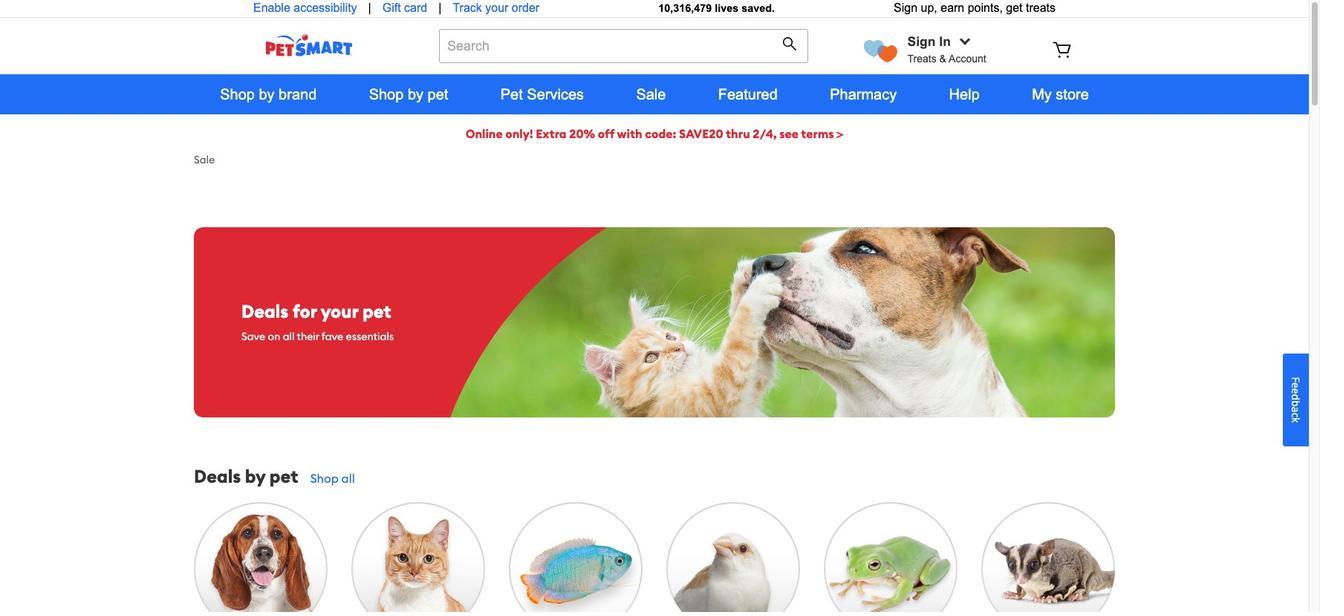 Task type: vqa. For each thing, say whether or not it's contained in the screenshot.
second 3 quantities from the right
no



Task type: locate. For each thing, give the bounding box(es) containing it.
my store link
[[1006, 74, 1115, 114]]

20%
[[569, 126, 595, 141]]

dog image image
[[194, 502, 328, 612]]

by for deals by pet
[[245, 465, 266, 487]]

by
[[259, 86, 275, 103], [408, 86, 424, 103], [245, 465, 266, 487]]

account
[[949, 53, 986, 65]]

f e e d b a c k
[[1289, 377, 1303, 423]]

my store
[[1032, 86, 1089, 103]]

|
[[368, 1, 371, 14], [439, 1, 442, 14]]

gift
[[382, 1, 401, 14]]

0 horizontal spatial shop
[[220, 86, 255, 103]]

>
[[837, 126, 844, 141]]

2 e from the top
[[1289, 388, 1303, 394]]

1 vertical spatial deals
[[194, 465, 241, 487]]

e up d at the bottom right of the page
[[1289, 382, 1303, 388]]

2 shop from the left
[[369, 86, 404, 103]]

loyalty icon image
[[864, 40, 897, 62]]

all right on
[[283, 330, 295, 343]]

pet
[[428, 86, 448, 103], [501, 86, 523, 103], [363, 300, 391, 322], [270, 465, 298, 487]]

0 vertical spatial deals
[[241, 300, 289, 322]]

bird image image
[[666, 502, 800, 612]]

1 shop from the left
[[220, 86, 255, 103]]

reptile image image
[[824, 502, 958, 612]]

shop
[[310, 471, 339, 486]]

f
[[1289, 377, 1303, 382]]

a
[[1289, 407, 1303, 413]]

sale
[[636, 86, 666, 103]]

deals
[[241, 300, 289, 322], [194, 465, 241, 487]]

f e e d b a c k button
[[1283, 354, 1309, 446]]

1 vertical spatial your
[[321, 300, 359, 322]]

shop by pet
[[369, 86, 448, 103]]

1 | from the left
[[368, 1, 371, 14]]

petsmart image
[[239, 34, 380, 56]]

sale link
[[610, 74, 692, 114]]

saved.
[[742, 2, 775, 14]]

None submit
[[782, 36, 801, 55]]

their
[[297, 330, 319, 343]]

0 horizontal spatial |
[[368, 1, 371, 14]]

in
[[939, 34, 951, 49]]

search text field
[[439, 29, 808, 63]]

your
[[485, 1, 509, 14], [321, 300, 359, 322]]

lives
[[715, 2, 739, 14]]

e
[[1289, 382, 1303, 388], [1289, 388, 1303, 394]]

sign in
[[908, 34, 951, 49]]

1 e from the top
[[1289, 382, 1303, 388]]

help
[[949, 86, 980, 103]]

up,
[[921, 1, 938, 14]]

all right shop
[[341, 471, 355, 486]]

1 horizontal spatial shop
[[369, 86, 404, 103]]

&
[[940, 53, 947, 65]]

my
[[1032, 86, 1052, 103]]

1 horizontal spatial |
[[439, 1, 442, 14]]

| left gift
[[368, 1, 371, 14]]

treats
[[1026, 1, 1056, 14]]

0 vertical spatial all
[[283, 330, 295, 343]]

points,
[[968, 1, 1003, 14]]

thru
[[726, 126, 750, 141]]

your up fave at the bottom
[[321, 300, 359, 322]]

1 horizontal spatial all
[[341, 471, 355, 486]]

online only! extra 20% off with code: save20 thru 2/4, see terms > link
[[466, 126, 844, 141]]

0 vertical spatial your
[[485, 1, 509, 14]]

all
[[283, 330, 295, 343], [341, 471, 355, 486]]

by for shop by brand
[[259, 86, 275, 103]]

e down f
[[1289, 388, 1303, 394]]

10,316,479
[[658, 2, 712, 14]]

deals inside deals for your pet save on all their fave essentials
[[241, 300, 289, 322]]

help link
[[923, 74, 1006, 114]]

off
[[598, 126, 615, 141]]

pet services
[[501, 86, 584, 103]]

0 horizontal spatial your
[[321, 300, 359, 322]]

None search field
[[439, 29, 808, 78]]

shop for shop by brand
[[220, 86, 255, 103]]

see
[[780, 126, 799, 141]]

for
[[293, 300, 317, 322]]

pet inside deals for your pet save on all their fave essentials
[[363, 300, 391, 322]]

0 horizontal spatial all
[[283, 330, 295, 343]]

your left 'order'
[[485, 1, 509, 14]]

gift card link
[[382, 0, 427, 17]]

2 | from the left
[[439, 1, 442, 14]]

1 horizontal spatial deals
[[241, 300, 289, 322]]

deals for deals for your pet save on all their fave essentials
[[241, 300, 289, 322]]

shop all
[[310, 471, 355, 486]]

shop by pet link
[[343, 74, 474, 114]]

shop
[[220, 86, 255, 103], [369, 86, 404, 103]]

1 horizontal spatial your
[[485, 1, 509, 14]]

0 horizontal spatial deals
[[194, 465, 241, 487]]

| right card
[[439, 1, 442, 14]]



Task type: describe. For each thing, give the bounding box(es) containing it.
d
[[1289, 394, 1303, 400]]

sign
[[894, 1, 918, 14]]

sugar glider image image
[[982, 502, 1115, 612]]

shop all link
[[310, 471, 355, 486]]

cat image image
[[351, 502, 485, 612]]

earn
[[941, 1, 965, 14]]

order
[[512, 1, 540, 14]]

10,316,479  lives saved.
[[658, 2, 775, 14]]

featured link
[[692, 74, 804, 114]]

deals for your pet save on all their fave essentials
[[241, 300, 394, 343]]

online
[[466, 126, 503, 141]]

pharmacy
[[830, 86, 897, 103]]

save20
[[679, 126, 724, 141]]

enable accessibility
[[253, 1, 357, 14]]

terms
[[801, 126, 834, 141]]

accessibility
[[294, 1, 357, 14]]

enable accessibility link
[[253, 0, 357, 17]]

extra
[[536, 126, 567, 141]]

by for shop by pet
[[408, 86, 424, 103]]

enable
[[253, 1, 290, 14]]

deals for deals by pet
[[194, 465, 241, 487]]

treats
[[908, 53, 937, 65]]

card
[[404, 1, 427, 14]]

sign up, earn points, get treats
[[894, 1, 1056, 14]]

your inside deals for your pet save on all their fave essentials
[[321, 300, 359, 322]]

only!
[[505, 126, 533, 141]]

10,316,479  lives saved. link
[[658, 2, 775, 14]]

pharmacy link
[[804, 74, 923, 114]]

save
[[241, 330, 265, 343]]

gift card
[[382, 1, 427, 14]]

essentials
[[346, 330, 394, 343]]

2/4,
[[753, 126, 777, 141]]

shop by brand
[[220, 86, 317, 103]]

kitten pawing at dog image image
[[194, 227, 1115, 418]]

shop by brand link
[[194, 74, 343, 114]]

online only! extra 20% off with code: save20 thru 2/4, see terms >
[[466, 126, 844, 141]]

k
[[1289, 418, 1303, 423]]

fave
[[322, 330, 343, 343]]

c
[[1289, 413, 1303, 418]]

track
[[453, 1, 482, 14]]

treats & account
[[908, 53, 986, 65]]

track your order
[[453, 1, 540, 14]]

brand
[[279, 86, 317, 103]]

store
[[1056, 86, 1089, 103]]

b
[[1289, 400, 1303, 407]]

on
[[268, 330, 280, 343]]

all inside deals for your pet save on all their fave essentials
[[283, 330, 295, 343]]

1 vertical spatial all
[[341, 471, 355, 486]]

code:
[[645, 126, 676, 141]]

featured
[[718, 86, 778, 103]]

services
[[527, 86, 584, 103]]

get
[[1006, 1, 1023, 14]]

pet services link
[[474, 74, 610, 114]]

sign
[[908, 34, 936, 49]]

shop for shop by pet
[[369, 86, 404, 103]]

fish image image
[[509, 502, 643, 612]]

with
[[617, 126, 642, 141]]

deals by pet
[[194, 465, 298, 487]]

track your order link
[[453, 0, 540, 17]]



